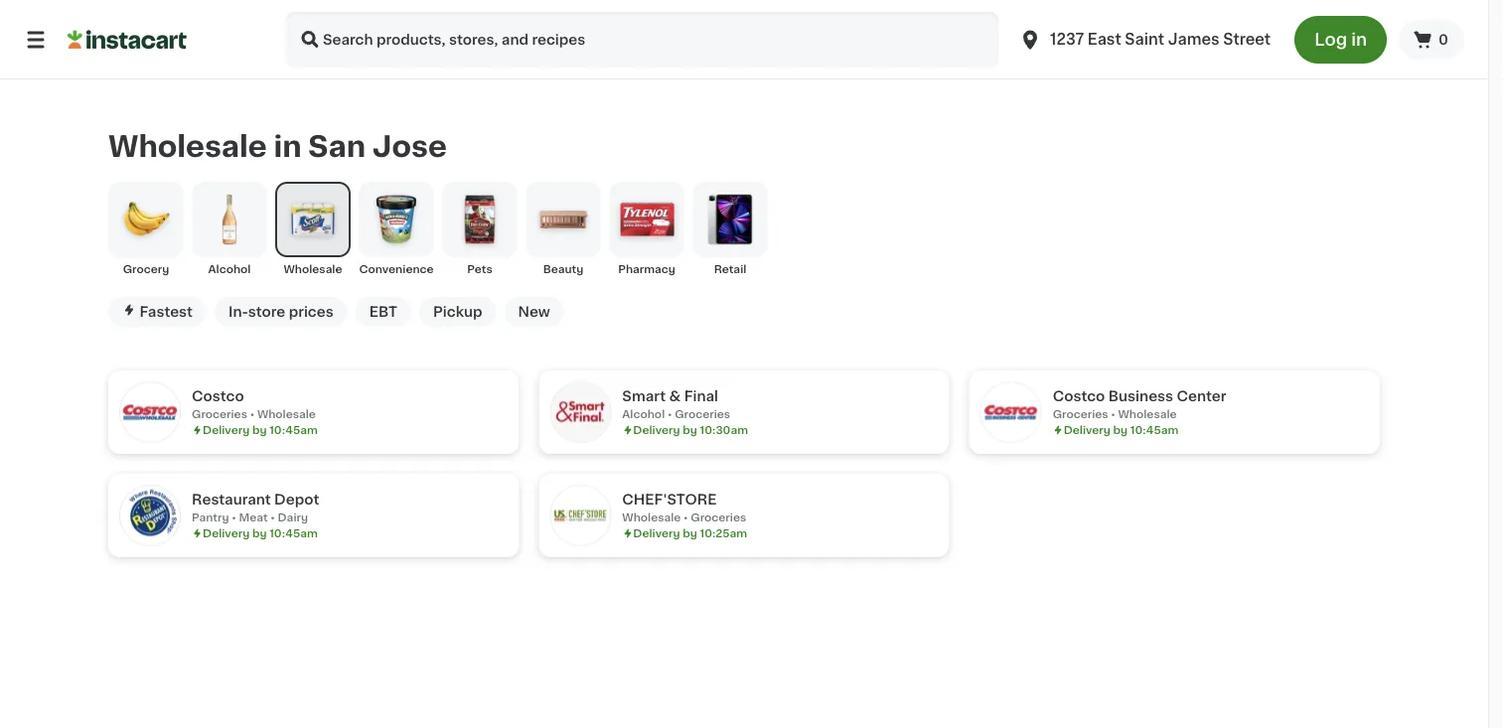 Task type: vqa. For each thing, say whether or not it's contained in the screenshot.
Restaurant Depot image in the left of the page
yes



Task type: describe. For each thing, give the bounding box(es) containing it.
groceries inside costco groceries • wholesale
[[192, 409, 247, 420]]

instacart logo image
[[68, 28, 187, 52]]

log in
[[1315, 31, 1367, 48]]

pets
[[467, 264, 493, 275]]

new button
[[504, 297, 564, 327]]

pickup button
[[419, 297, 496, 327]]

delivery for depot
[[203, 528, 250, 539]]

10:25am
[[700, 528, 747, 539]]

meat
[[239, 512, 268, 523]]

by for &
[[683, 425, 697, 436]]

delivery by 10:45am for depot
[[203, 528, 318, 539]]

delivery for groceries
[[203, 425, 250, 436]]

jose
[[372, 132, 447, 160]]

pharmacy button
[[609, 182, 685, 277]]

pharmacy
[[618, 264, 676, 275]]

10:45am for groceries
[[269, 425, 318, 436]]

restaurant depot image
[[120, 486, 180, 545]]

in for wholesale
[[274, 132, 302, 160]]

costco for costco
[[192, 389, 244, 403]]

dairy
[[278, 512, 308, 523]]

san
[[308, 132, 366, 160]]

retail button
[[693, 182, 768, 277]]

wholesale inside costco business center groceries • wholesale
[[1118, 409, 1177, 420]]

street
[[1223, 32, 1271, 47]]

groceries inside "smart & final alcohol • groceries"
[[675, 409, 730, 420]]

wholesale in san jose
[[108, 132, 447, 160]]

new
[[518, 305, 550, 319]]

wholesale up grocery button
[[108, 132, 267, 160]]

ebt
[[369, 305, 397, 319]]

• inside costco groceries • wholesale
[[250, 409, 255, 420]]

pantry
[[192, 512, 229, 523]]

by for wholesale
[[683, 528, 697, 539]]

• inside the 'chef'store wholesale • groceries'
[[684, 512, 688, 523]]

• inside costco business center groceries • wholesale
[[1111, 409, 1116, 420]]

in-store prices
[[229, 305, 334, 319]]

costco groceries • wholesale
[[192, 389, 316, 420]]

store
[[248, 305, 285, 319]]

alcohol inside "smart & final alcohol • groceries"
[[622, 409, 665, 420]]

smart
[[622, 389, 666, 403]]

pets button
[[442, 182, 518, 277]]

smart & final alcohol • groceries
[[622, 389, 730, 420]]

by for business
[[1113, 425, 1128, 436]]

10:45am for business
[[1131, 425, 1179, 436]]

costco image
[[120, 382, 180, 442]]

delivery for &
[[633, 425, 680, 436]]

wholesale inside button
[[284, 264, 342, 275]]

10:30am
[[700, 425, 748, 436]]

fastest
[[140, 305, 193, 319]]

log
[[1315, 31, 1347, 48]]

delivery by 10:30am
[[633, 425, 748, 436]]

grocery
[[123, 264, 169, 275]]

costco for costco business center
[[1053, 389, 1105, 403]]

convenience
[[359, 264, 434, 275]]

convenience button
[[359, 182, 434, 277]]

smart & final image
[[551, 382, 610, 442]]

wholesale inside costco groceries • wholesale
[[257, 409, 316, 420]]

chef'store image
[[551, 486, 610, 545]]

alcohol button
[[192, 182, 267, 277]]



Task type: locate. For each thing, give the bounding box(es) containing it.
wholesale down business
[[1118, 409, 1177, 420]]

• down &
[[668, 409, 672, 420]]

0 vertical spatial alcohol
[[208, 264, 251, 275]]

• right meat
[[270, 512, 275, 523]]

delivery by 10:45am down costco business center groceries • wholesale
[[1064, 425, 1179, 436]]

business
[[1109, 389, 1174, 403]]

delivery by 10:45am for business
[[1064, 425, 1179, 436]]

in inside button
[[1352, 31, 1367, 48]]

10:45am down dairy
[[269, 528, 318, 539]]

1 horizontal spatial in
[[1352, 31, 1367, 48]]

delivery for business
[[1064, 425, 1111, 436]]

by down "smart & final alcohol • groceries"
[[683, 425, 697, 436]]

1237 east saint james street
[[1050, 32, 1271, 47]]

10:45am
[[269, 425, 318, 436], [1131, 425, 1179, 436], [269, 528, 318, 539]]

wholesale
[[108, 132, 267, 160], [284, 264, 342, 275], [257, 409, 316, 420], [1118, 409, 1177, 420], [622, 512, 681, 523]]

• up restaurant
[[250, 409, 255, 420]]

delivery down pantry on the left
[[203, 528, 250, 539]]

in-store prices button
[[215, 297, 348, 327]]

in-
[[229, 305, 248, 319]]

saint
[[1125, 32, 1165, 47]]

by down the 'chef'store wholesale • groceries'
[[683, 528, 697, 539]]

delivery by 10:25am
[[633, 528, 747, 539]]

None search field
[[286, 12, 999, 68]]

0 horizontal spatial alcohol
[[208, 264, 251, 275]]

groceries inside costco business center groceries • wholesale
[[1053, 409, 1109, 420]]

groceries down final at the bottom
[[675, 409, 730, 420]]

chef'store
[[622, 493, 717, 507]]

center
[[1177, 389, 1227, 403]]

alcohol up the in-
[[208, 264, 251, 275]]

delivery
[[203, 425, 250, 436], [633, 425, 680, 436], [1064, 425, 1111, 436], [203, 528, 250, 539], [633, 528, 680, 539]]

costco right costco image
[[192, 389, 244, 403]]

wholesale in san jose main content
[[0, 79, 1488, 589]]

• down restaurant
[[232, 512, 236, 523]]

alcohol
[[208, 264, 251, 275], [622, 409, 665, 420]]

groceries right costco business center image
[[1053, 409, 1109, 420]]

by down costco groceries • wholesale
[[252, 425, 267, 436]]

&
[[669, 389, 681, 403]]

10:45am down costco business center groceries • wholesale
[[1131, 425, 1179, 436]]

2 costco from the left
[[1053, 389, 1105, 403]]

costco
[[192, 389, 244, 403], [1053, 389, 1105, 403]]

1 vertical spatial in
[[274, 132, 302, 160]]

in
[[1352, 31, 1367, 48], [274, 132, 302, 160]]

0 button
[[1399, 20, 1465, 60]]

10:45am for depot
[[269, 528, 318, 539]]

in right log at the right
[[1352, 31, 1367, 48]]

ebt button
[[355, 297, 411, 327]]

1 vertical spatial alcohol
[[622, 409, 665, 420]]

delivery by 10:45am down costco groceries • wholesale
[[203, 425, 318, 436]]

0 horizontal spatial costco
[[192, 389, 244, 403]]

1 1237 east saint james street button from the left
[[1007, 12, 1283, 68]]

delivery by 10:45am down meat
[[203, 528, 318, 539]]

log in button
[[1295, 16, 1387, 64]]

costco business center groceries • wholesale
[[1053, 389, 1227, 420]]

alcohol down smart
[[622, 409, 665, 420]]

by for groceries
[[252, 425, 267, 436]]

by
[[252, 425, 267, 436], [683, 425, 697, 436], [1113, 425, 1128, 436], [252, 528, 267, 539], [683, 528, 697, 539]]

by down meat
[[252, 528, 267, 539]]

costco business center image
[[981, 382, 1041, 442]]

wholesale up depot
[[257, 409, 316, 420]]

beauty button
[[526, 182, 601, 277]]

delivery down costco business center groceries • wholesale
[[1064, 425, 1111, 436]]

wholesale up the "prices" on the left top
[[284, 264, 342, 275]]

beauty
[[543, 264, 584, 275]]

in inside main content
[[274, 132, 302, 160]]

groceries up 10:25am
[[691, 512, 746, 523]]

prices
[[289, 305, 334, 319]]

costco inside costco groceries • wholesale
[[192, 389, 244, 403]]

delivery by 10:45am
[[203, 425, 318, 436], [1064, 425, 1179, 436], [203, 528, 318, 539]]

2 1237 east saint james street button from the left
[[1019, 12, 1271, 68]]

retail
[[714, 264, 747, 275]]

0
[[1439, 33, 1449, 47]]

delivery for wholesale
[[633, 528, 680, 539]]

groceries
[[192, 409, 247, 420], [675, 409, 730, 420], [1053, 409, 1109, 420], [691, 512, 746, 523]]

• down business
[[1111, 409, 1116, 420]]

wholesale button
[[275, 182, 351, 277]]

east
[[1088, 32, 1122, 47]]

pickup
[[433, 305, 482, 319]]

delivery down costco groceries • wholesale
[[203, 425, 250, 436]]

0 horizontal spatial in
[[274, 132, 302, 160]]

Search field
[[286, 12, 999, 68]]

by for depot
[[252, 528, 267, 539]]

groceries right costco image
[[192, 409, 247, 420]]

0 vertical spatial in
[[1352, 31, 1367, 48]]

delivery down "smart & final alcohol • groceries"
[[633, 425, 680, 436]]

james
[[1168, 32, 1220, 47]]

in left san
[[274, 132, 302, 160]]

delivery by 10:45am for groceries
[[203, 425, 318, 436]]

restaurant depot pantry • meat • dairy
[[192, 493, 319, 523]]

1 horizontal spatial costco
[[1053, 389, 1105, 403]]

final
[[684, 389, 718, 403]]

groceries inside the 'chef'store wholesale • groceries'
[[691, 512, 746, 523]]

1237
[[1050, 32, 1084, 47]]

in for log
[[1352, 31, 1367, 48]]

1237 east saint james street button
[[1007, 12, 1283, 68], [1019, 12, 1271, 68]]

•
[[250, 409, 255, 420], [668, 409, 672, 420], [1111, 409, 1116, 420], [232, 512, 236, 523], [270, 512, 275, 523], [684, 512, 688, 523]]

fastest button
[[108, 297, 207, 327]]

grocery button
[[108, 182, 184, 277]]

10:45am down costco groceries • wholesale
[[269, 425, 318, 436]]

alcohol inside button
[[208, 264, 251, 275]]

• up the 'delivery by 10:25am'
[[684, 512, 688, 523]]

wholesale down chef'store
[[622, 512, 681, 523]]

depot
[[274, 493, 319, 507]]

costco left business
[[1053, 389, 1105, 403]]

1 horizontal spatial alcohol
[[622, 409, 665, 420]]

• inside "smart & final alcohol • groceries"
[[668, 409, 672, 420]]

chef'store wholesale • groceries
[[622, 493, 746, 523]]

restaurant
[[192, 493, 271, 507]]

costco inside costco business center groceries • wholesale
[[1053, 389, 1105, 403]]

delivery down chef'store
[[633, 528, 680, 539]]

1 costco from the left
[[192, 389, 244, 403]]

wholesale inside the 'chef'store wholesale • groceries'
[[622, 512, 681, 523]]

by down costco business center groceries • wholesale
[[1113, 425, 1128, 436]]



